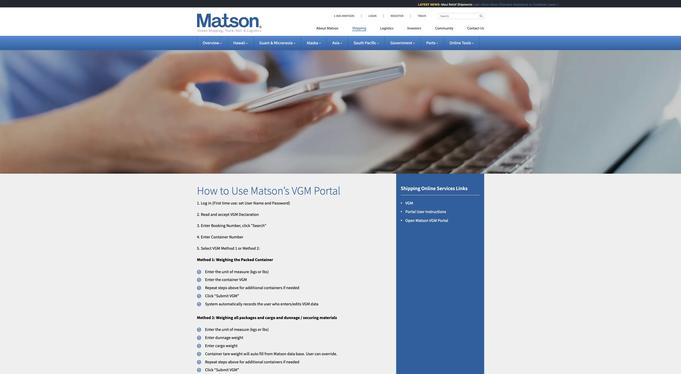 Task type: locate. For each thing, give the bounding box(es) containing it.
1 vertical spatial matson
[[416, 218, 429, 223]]

accept
[[218, 212, 230, 217]]

2 lbs) from the top
[[263, 327, 269, 332]]

materials
[[320, 315, 337, 320]]

weight up enter cargo weight
[[232, 335, 244, 340]]

1 vertical spatial dunnage
[[216, 335, 231, 340]]

0 vertical spatial "submit
[[215, 293, 229, 298]]

repeat
[[205, 285, 218, 290], [205, 359, 218, 364]]

matson down 1- on the left
[[327, 27, 339, 30]]

0 horizontal spatial 2:
[[212, 315, 215, 320]]

matson inside shipping online services links section
[[416, 218, 429, 223]]

1 repeat steps above for additional containers if needed from the top
[[205, 285, 300, 290]]

0 vertical spatial containers
[[264, 285, 283, 290]]

user inside shipping online services links section
[[417, 209, 425, 214]]

dunnage
[[284, 315, 300, 320], [216, 335, 231, 340]]

user left can at the bottom left of the page
[[306, 351, 314, 356]]

how to use matson's vgm portal
[[197, 184, 341, 198]]

1 vertical spatial of
[[230, 327, 233, 332]]

government
[[391, 40, 413, 45]]

enter left container
[[205, 277, 215, 282]]

1 vertical spatial additional
[[246, 359, 263, 364]]

user right 'set'
[[245, 200, 253, 206]]

fill
[[260, 351, 264, 356]]

weight for dunnage
[[232, 335, 244, 340]]

if up enters/edits
[[283, 285, 286, 290]]

0 vertical spatial steps
[[218, 285, 227, 290]]

2:
[[257, 246, 260, 251], [212, 315, 215, 320]]

(kgs down packed
[[250, 269, 257, 274]]

the left container
[[216, 277, 221, 282]]

1 (kgs from the top
[[250, 269, 257, 274]]

if down container tare weight will auto fill from matson data base. user can override.
[[283, 359, 286, 364]]

container right packed
[[255, 257, 273, 262]]

(kgs
[[250, 269, 257, 274], [250, 327, 257, 332]]

container down enter cargo weight
[[205, 351, 223, 356]]

1 vertical spatial vgm"
[[230, 367, 239, 372]]

"submit down tare
[[215, 367, 229, 372]]

1 vertical spatial lbs)
[[263, 327, 269, 332]]

of for weight
[[230, 327, 233, 332]]

1 vertical spatial measure
[[234, 327, 249, 332]]

0 vertical spatial weight
[[232, 335, 244, 340]]

0 vertical spatial enter the unit of measure (kgs or lbs)
[[205, 269, 269, 274]]

shipments
[[454, 3, 469, 6]]

cargo down user
[[265, 315, 276, 320]]

1 vertical spatial (kgs
[[250, 327, 257, 332]]

1 unit from the top
[[222, 269, 229, 274]]

0 horizontal spatial portal
[[314, 184, 341, 198]]

for down will
[[240, 359, 245, 364]]

0 vertical spatial shipping
[[353, 27, 367, 30]]

0 vertical spatial measure
[[234, 269, 249, 274]]

0 vertical spatial of
[[230, 269, 233, 274]]

shipping up vgm link
[[401, 185, 421, 192]]

unit
[[222, 269, 229, 274], [222, 327, 229, 332]]

4matson
[[342, 14, 355, 18]]

blue matson logo with ocean, shipping, truck, rail and logistics written beneath it. image
[[197, 14, 262, 33]]

matson
[[327, 27, 339, 30], [416, 218, 429, 223], [274, 351, 287, 356]]

vgm" up automatically
[[230, 293, 239, 298]]

steps down tare
[[218, 359, 227, 364]]

can
[[315, 351, 321, 356]]

1 vertical spatial above
[[228, 359, 239, 364]]

0 vertical spatial click "submit vgm"
[[205, 293, 239, 298]]

"submit
[[215, 293, 229, 298], [215, 367, 229, 372]]

0 vertical spatial unit
[[222, 269, 229, 274]]

0 horizontal spatial shipping
[[353, 27, 367, 30]]

1 above from the top
[[228, 285, 239, 290]]

2 repeat steps above for additional containers if needed from the top
[[205, 359, 300, 364]]

dunnage up enter cargo weight
[[216, 335, 231, 340]]

1 vertical spatial about
[[317, 27, 326, 30]]

lbs) for enter the container vgm
[[263, 269, 269, 274]]

click "submit vgm" down tare
[[205, 367, 239, 372]]

2: right 1
[[257, 246, 260, 251]]

1 vertical spatial steps
[[218, 359, 227, 364]]

1 vertical spatial user
[[417, 209, 425, 214]]

vgm" down tare
[[230, 367, 239, 372]]

method 2: weighing all packages and cargo and dunnage / securing materials
[[197, 315, 337, 320]]

1 vertical spatial data
[[288, 351, 295, 356]]

1 vertical spatial "submit
[[215, 367, 229, 372]]

1 vertical spatial enter the unit of measure (kgs or lbs)
[[205, 327, 269, 332]]

repeat steps above for additional containers if needed up 'records'
[[205, 285, 300, 290]]

0 vertical spatial lbs)
[[263, 269, 269, 274]]

needed up enters/edits
[[287, 285, 300, 290]]

measure for weight
[[234, 327, 249, 332]]

containers up "who"
[[264, 285, 283, 290]]

1 vertical spatial weighing
[[216, 315, 233, 320]]

1 horizontal spatial matson
[[327, 27, 339, 30]]

(kgs down the packages
[[250, 327, 257, 332]]

0 vertical spatial click
[[205, 293, 214, 298]]

needed
[[287, 285, 300, 290], [287, 359, 300, 364]]

alaska
[[307, 40, 319, 45]]

override.
[[322, 351, 338, 356]]

1 click "submit vgm" from the top
[[205, 293, 239, 298]]

1 vertical spatial portal
[[406, 209, 416, 214]]

1 horizontal spatial shipping
[[401, 185, 421, 192]]

declaration
[[239, 212, 259, 217]]

shipping up south
[[353, 27, 367, 30]]

0 vertical spatial portal
[[314, 184, 341, 198]]

the up enter dunnage weight
[[216, 327, 221, 332]]

learn
[[470, 3, 478, 6]]

above down container
[[228, 285, 239, 290]]

hawaii link
[[234, 40, 248, 45]]

investors link
[[401, 24, 429, 34]]

portal user instructions
[[406, 209, 447, 214]]

number,
[[227, 223, 242, 228]]

2 (kgs from the top
[[250, 327, 257, 332]]

1 horizontal spatial portal
[[406, 209, 416, 214]]

container down booking
[[211, 234, 229, 240]]

login link
[[362, 14, 384, 18]]

5.
[[197, 246, 200, 251]]

1 vertical spatial needed
[[287, 359, 300, 364]]

learn more about shipment assistance or container loans > link
[[470, 3, 555, 6]]

lbs)
[[263, 269, 269, 274], [263, 327, 269, 332]]

additional down auto
[[246, 359, 263, 364]]

auto
[[251, 351, 259, 356]]

shipping for shipping
[[353, 27, 367, 30]]

the up enter the container vgm at the bottom left
[[216, 269, 221, 274]]

about matson link
[[317, 24, 346, 34]]

enter the unit of measure (kgs or lbs) for container
[[205, 269, 269, 274]]

shipping inside shipping link
[[353, 27, 367, 30]]

read
[[201, 212, 210, 217]]

method
[[221, 246, 235, 251], [243, 246, 256, 251], [197, 257, 211, 262], [197, 315, 211, 320]]

1 vertical spatial repeat steps above for additional containers if needed
[[205, 359, 300, 364]]

about right more
[[487, 3, 495, 6]]

more
[[479, 3, 486, 6]]

1 horizontal spatial 2:
[[257, 246, 260, 251]]

1 vertical spatial if
[[283, 359, 286, 364]]

above
[[228, 285, 239, 290], [228, 359, 239, 364]]

enter the unit of measure (kgs or lbs) down all
[[205, 327, 269, 332]]

0 horizontal spatial data
[[288, 351, 295, 356]]

enter
[[201, 223, 211, 228], [201, 234, 211, 240], [205, 269, 215, 274], [205, 277, 215, 282], [205, 327, 215, 332], [205, 335, 215, 340], [205, 343, 215, 348]]

repeat down enter cargo weight
[[205, 359, 218, 364]]

enter right 4.
[[201, 234, 211, 240]]

weight left will
[[231, 351, 243, 356]]

2 vertical spatial matson
[[274, 351, 287, 356]]

1 enter the unit of measure (kgs or lbs) from the top
[[205, 269, 269, 274]]

additional
[[246, 285, 263, 290], [246, 359, 263, 364]]

measure for container
[[234, 269, 249, 274]]

matson inside the top menu navigation
[[327, 27, 339, 30]]

1 vertical spatial 2:
[[212, 315, 215, 320]]

additional up 'records'
[[246, 285, 263, 290]]

2 vertical spatial weight
[[231, 351, 243, 356]]

enters/edits
[[281, 301, 302, 306]]

0 vertical spatial matson
[[327, 27, 339, 30]]

2 of from the top
[[230, 327, 233, 332]]

0 horizontal spatial online
[[422, 185, 436, 192]]

of up container
[[230, 269, 233, 274]]

2 steps from the top
[[218, 359, 227, 364]]

1 vertical spatial click
[[205, 367, 214, 372]]

enter the unit of measure (kgs or lbs) up container
[[205, 269, 269, 274]]

logistics link
[[374, 24, 401, 34]]

0 vertical spatial repeat steps above for additional containers if needed
[[205, 285, 300, 290]]

unit up enter the container vgm at the bottom left
[[222, 269, 229, 274]]

2 unit from the top
[[222, 327, 229, 332]]

enter cargo weight
[[205, 343, 238, 348]]

1 vertical spatial for
[[240, 359, 245, 364]]

1 vertical spatial click "submit vgm"
[[205, 367, 239, 372]]

user up open matson vgm portal
[[417, 209, 425, 214]]

login
[[369, 14, 377, 18]]

0 vertical spatial cargo
[[265, 315, 276, 320]]

1 vertical spatial weight
[[226, 343, 238, 348]]

1 click from the top
[[205, 293, 214, 298]]

lbs) for enter dunnage weight
[[263, 327, 269, 332]]

matson down portal user instructions link
[[416, 218, 429, 223]]

0 vertical spatial for
[[240, 285, 245, 290]]

register link
[[384, 14, 411, 18]]

1
[[235, 246, 237, 251]]

vgm link
[[406, 200, 414, 206]]

weight for cargo
[[226, 343, 238, 348]]

2 measure from the top
[[234, 327, 249, 332]]

steps down enter the container vgm at the bottom left
[[218, 285, 227, 290]]

enter down enter dunnage weight
[[205, 343, 215, 348]]

packages
[[240, 315, 257, 320]]

2 vertical spatial portal
[[438, 218, 449, 223]]

1 vertical spatial repeat
[[205, 359, 218, 364]]

register
[[391, 14, 404, 18]]

weighing left all
[[216, 315, 233, 320]]

unit up enter dunnage weight
[[222, 327, 229, 332]]

government link
[[391, 40, 415, 45]]

online left services on the right
[[422, 185, 436, 192]]

2 horizontal spatial user
[[417, 209, 425, 214]]

None search field
[[438, 13, 485, 19]]

hawaii
[[234, 40, 245, 45]]

0 vertical spatial (kgs
[[250, 269, 257, 274]]

repeat up system
[[205, 285, 218, 290]]

matson right the from
[[274, 351, 287, 356]]

1 horizontal spatial data
[[311, 301, 319, 306]]

"submit up automatically
[[215, 293, 229, 298]]

1 vertical spatial containers
[[264, 359, 283, 364]]

needed down base.
[[287, 359, 300, 364]]

weighing
[[216, 257, 233, 262], [216, 315, 233, 320]]

track link
[[411, 14, 427, 18]]

1 vertical spatial cargo
[[216, 343, 225, 348]]

about
[[487, 3, 495, 6], [317, 27, 326, 30]]

or
[[526, 3, 529, 6], [238, 246, 242, 251], [258, 269, 262, 274], [258, 327, 262, 332]]

1 measure from the top
[[234, 269, 249, 274]]

measure down packed
[[234, 269, 249, 274]]

enter the unit of measure (kgs or lbs)
[[205, 269, 269, 274], [205, 327, 269, 332]]

1 horizontal spatial online
[[450, 40, 462, 45]]

online inside shipping online services links section
[[422, 185, 436, 192]]

"search"
[[251, 223, 267, 228]]

asia link
[[333, 40, 343, 45]]

of up enter dunnage weight
[[230, 327, 233, 332]]

0 horizontal spatial matson
[[274, 351, 287, 356]]

cargo down enter dunnage weight
[[216, 343, 225, 348]]

>
[[554, 3, 555, 6]]

shipping online services links section
[[391, 174, 491, 374]]

0 horizontal spatial about
[[317, 27, 326, 30]]

services
[[437, 185, 456, 192]]

for down enter the container vgm at the bottom left
[[240, 285, 245, 290]]

investors
[[408, 27, 422, 30]]

instructions
[[426, 209, 447, 214]]

2 horizontal spatial matson
[[416, 218, 429, 223]]

repeat steps above for additional containers if needed down auto
[[205, 359, 300, 364]]

asia
[[333, 40, 340, 45]]

weighing right 1: on the bottom left of the page
[[216, 257, 233, 262]]

1 of from the top
[[230, 269, 233, 274]]

above down tare
[[228, 359, 239, 364]]

0 vertical spatial repeat
[[205, 285, 218, 290]]

1 vertical spatial shipping
[[401, 185, 421, 192]]

password)
[[272, 200, 290, 206]]

method down system
[[197, 315, 211, 320]]

shipping inside shipping online services links section
[[401, 185, 421, 192]]

1 weighing from the top
[[216, 257, 233, 262]]

2 needed from the top
[[287, 359, 300, 364]]

method left 1
[[221, 246, 235, 251]]

containers down container tare weight will auto fill from matson data base. user can override.
[[264, 359, 283, 364]]

0 vertical spatial additional
[[246, 285, 263, 290]]

about inside the top menu navigation
[[317, 27, 326, 30]]

data left base.
[[288, 351, 295, 356]]

0 vertical spatial data
[[311, 301, 319, 306]]

assistance
[[510, 3, 525, 6]]

container
[[530, 3, 544, 6], [211, 234, 229, 240], [255, 257, 273, 262], [205, 351, 223, 356]]

1 vertical spatial unit
[[222, 327, 229, 332]]

user
[[245, 200, 253, 206], [417, 209, 425, 214], [306, 351, 314, 356]]

shipping for shipping online services links
[[401, 185, 421, 192]]

0 vertical spatial weighing
[[216, 257, 233, 262]]

0 vertical spatial above
[[228, 285, 239, 290]]

1 vertical spatial online
[[422, 185, 436, 192]]

0 vertical spatial vgm"
[[230, 293, 239, 298]]

links
[[457, 185, 468, 192]]

time
[[222, 200, 230, 206]]

0 horizontal spatial dunnage
[[216, 335, 231, 340]]

measure
[[234, 269, 249, 274], [234, 327, 249, 332]]

0 horizontal spatial user
[[245, 200, 253, 206]]

click "submit vgm" up automatically
[[205, 293, 239, 298]]

weight up tare
[[226, 343, 238, 348]]

Search search field
[[438, 13, 485, 19]]

1 vgm" from the top
[[230, 293, 239, 298]]

data up securing on the bottom left of the page
[[311, 301, 319, 306]]

2 vertical spatial user
[[306, 351, 314, 356]]

online left tools
[[450, 40, 462, 45]]

vgm"
[[230, 293, 239, 298], [230, 367, 239, 372]]

portal user instructions link
[[406, 209, 447, 214]]

2 weighing from the top
[[216, 315, 233, 320]]

containers
[[264, 285, 283, 290], [264, 359, 283, 364]]

measure down all
[[234, 327, 249, 332]]

2 enter the unit of measure (kgs or lbs) from the top
[[205, 327, 269, 332]]

about up alaska 'link'
[[317, 27, 326, 30]]

2: down system
[[212, 315, 215, 320]]

community
[[436, 27, 454, 30]]

1 horizontal spatial about
[[487, 3, 495, 6]]

0 vertical spatial needed
[[287, 285, 300, 290]]

1 lbs) from the top
[[263, 269, 269, 274]]

3. enter booking number, click "search"
[[197, 223, 267, 228]]

0 vertical spatial dunnage
[[284, 315, 300, 320]]

south pacific
[[354, 40, 377, 45]]

set
[[239, 200, 244, 206]]

log
[[201, 200, 207, 206]]

0 vertical spatial if
[[283, 285, 286, 290]]

dunnage left /
[[284, 315, 300, 320]]



Task type: describe. For each thing, give the bounding box(es) containing it.
system automatically records the user who enters/edits vgm data
[[205, 301, 319, 306]]

and right read
[[211, 212, 217, 217]]

user
[[264, 301, 272, 306]]

1 needed from the top
[[287, 285, 300, 290]]

2 click from the top
[[205, 367, 214, 372]]

of for container
[[230, 269, 233, 274]]

0 vertical spatial online
[[450, 40, 462, 45]]

4.
[[197, 234, 200, 240]]

1 steps from the top
[[218, 285, 227, 290]]

1-800-4matson link
[[334, 14, 362, 18]]

matson for about
[[327, 27, 339, 30]]

matson for open
[[416, 218, 429, 223]]

1-
[[334, 14, 337, 18]]

south pacific link
[[354, 40, 380, 45]]

south
[[354, 40, 365, 45]]

2. read and accept vgm declaration
[[197, 212, 259, 217]]

tools
[[462, 40, 472, 45]]

1 repeat from the top
[[205, 285, 218, 290]]

online tools
[[450, 40, 472, 45]]

1. log in (first time use: set user name and password)
[[197, 200, 290, 206]]

guam & micronesia link
[[260, 40, 296, 45]]

data for matson
[[288, 351, 295, 356]]

2 "submit from the top
[[215, 367, 229, 372]]

1 if from the top
[[283, 285, 286, 290]]

and right name
[[265, 200, 272, 206]]

about matson
[[317, 27, 339, 30]]

community link
[[429, 24, 461, 34]]

customer inputing information via laptop to matson's online tools. image
[[0, 43, 682, 174]]

overview link
[[203, 40, 222, 45]]

enter the unit of measure (kgs or lbs) for weight
[[205, 327, 269, 332]]

/
[[301, 315, 303, 320]]

1 horizontal spatial dunnage
[[284, 315, 300, 320]]

1 "submit from the top
[[215, 293, 229, 298]]

from
[[265, 351, 273, 356]]

(kgs for enter the container vgm
[[250, 269, 257, 274]]

records
[[244, 301, 257, 306]]

1 additional from the top
[[246, 285, 263, 290]]

2 above from the top
[[228, 359, 239, 364]]

3.
[[197, 223, 200, 228]]

1.
[[197, 200, 200, 206]]

1 for from the top
[[240, 285, 245, 290]]

number
[[229, 234, 244, 240]]

2 if from the top
[[283, 359, 286, 364]]

unit for dunnage
[[222, 327, 229, 332]]

maui
[[438, 3, 445, 6]]

1 horizontal spatial user
[[306, 351, 314, 356]]

guam & micronesia
[[260, 40, 293, 45]]

0 vertical spatial about
[[487, 3, 495, 6]]

(first
[[212, 200, 221, 206]]

shipping online services links
[[401, 185, 468, 192]]

contact
[[468, 27, 480, 30]]

open matson vgm portal
[[406, 218, 449, 223]]

micronesia
[[274, 40, 293, 45]]

2 containers from the top
[[264, 359, 283, 364]]

data for vgm
[[311, 301, 319, 306]]

relief
[[446, 3, 454, 6]]

use
[[232, 184, 249, 198]]

0 vertical spatial user
[[245, 200, 253, 206]]

1 containers from the top
[[264, 285, 283, 290]]

container left loans
[[530, 3, 544, 6]]

weight for tare
[[231, 351, 243, 356]]

online tools link
[[450, 40, 474, 45]]

top menu navigation
[[317, 24, 485, 34]]

open
[[406, 218, 415, 223]]

guam
[[260, 40, 270, 45]]

in
[[208, 200, 212, 206]]

0 horizontal spatial cargo
[[216, 343, 225, 348]]

800-
[[337, 14, 342, 18]]

pacific
[[365, 40, 377, 45]]

2 horizontal spatial portal
[[438, 218, 449, 223]]

2 repeat from the top
[[205, 359, 218, 364]]

method left 1: on the bottom left of the page
[[197, 257, 211, 262]]

and down "who"
[[276, 315, 283, 320]]

0 vertical spatial 2:
[[257, 246, 260, 251]]

loans
[[544, 3, 553, 6]]

1 horizontal spatial cargo
[[265, 315, 276, 320]]

shipping link
[[346, 24, 374, 34]]

contact us link
[[461, 24, 485, 34]]

method up packed
[[243, 246, 256, 251]]

securing
[[303, 315, 319, 320]]

4. enter container number
[[197, 234, 244, 240]]

open matson vgm portal link
[[406, 218, 449, 223]]

container tare weight will auto fill from matson data base. user can override.
[[205, 351, 338, 356]]

2 for from the top
[[240, 359, 245, 364]]

track
[[418, 14, 427, 18]]

overview
[[203, 40, 219, 45]]

tare
[[223, 351, 230, 356]]

to
[[220, 184, 229, 198]]

weighing for the
[[216, 257, 233, 262]]

logistics
[[381, 27, 394, 30]]

who
[[273, 301, 280, 306]]

ports link
[[427, 40, 439, 45]]

system
[[205, 301, 218, 306]]

weighing for all
[[216, 315, 233, 320]]

container
[[222, 277, 239, 282]]

&
[[271, 40, 273, 45]]

latest
[[415, 3, 426, 6]]

the left user
[[258, 301, 263, 306]]

how
[[197, 184, 218, 198]]

shipment
[[496, 3, 509, 6]]

latest news: maui relief shipments learn more about shipment assistance or container loans >
[[415, 3, 555, 6]]

1-800-4matson
[[334, 14, 355, 18]]

enter up enter dunnage weight
[[205, 327, 215, 332]]

enter up enter cargo weight
[[205, 335, 215, 340]]

contact us
[[468, 27, 485, 30]]

search image
[[480, 14, 483, 17]]

select
[[201, 246, 212, 251]]

the left packed
[[234, 257, 240, 262]]

2 additional from the top
[[246, 359, 263, 364]]

2 vgm" from the top
[[230, 367, 239, 372]]

enter right 3.
[[201, 223, 211, 228]]

method 1: weighing the packed container
[[197, 257, 273, 262]]

ports
[[427, 40, 436, 45]]

alaska link
[[307, 40, 321, 45]]

click
[[243, 223, 250, 228]]

unit for the
[[222, 269, 229, 274]]

enter down 1: on the bottom left of the page
[[205, 269, 215, 274]]

and right the packages
[[258, 315, 265, 320]]

2 click "submit vgm" from the top
[[205, 367, 239, 372]]

name
[[254, 200, 264, 206]]

enter dunnage weight
[[205, 335, 244, 340]]

(kgs for enter dunnage weight
[[250, 327, 257, 332]]

2.
[[197, 212, 200, 217]]

5. select vgm method 1 or method 2:
[[197, 246, 260, 251]]



Task type: vqa. For each thing, say whether or not it's contained in the screenshot.
Schedules on the right bottom of page
no



